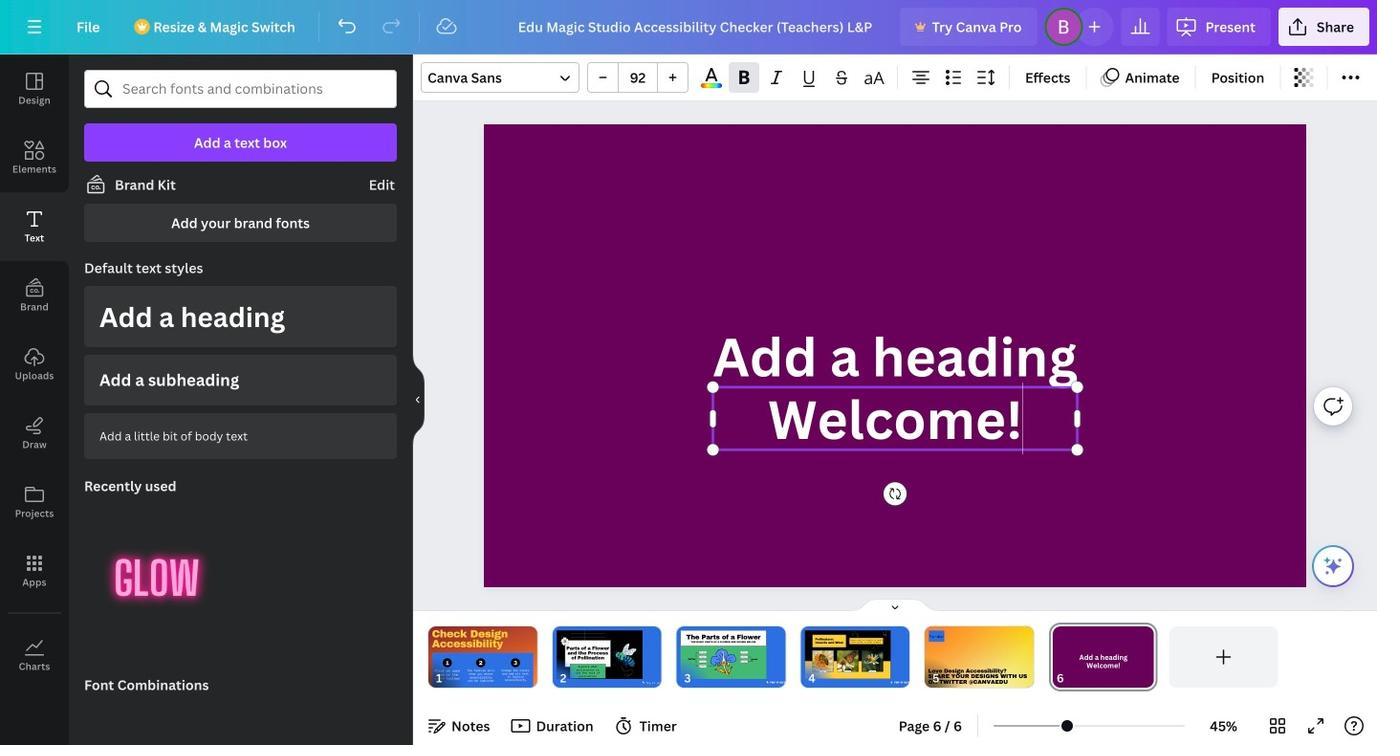Task type: locate. For each thing, give the bounding box(es) containing it.
None text field
[[713, 382, 1078, 455]]

0 horizontal spatial pink rectangle image
[[557, 630, 642, 679]]

1 horizontal spatial pink rectangle image
[[681, 630, 767, 679]]

0 horizontal spatial group
[[210, 692, 233, 715]]

2 horizontal spatial pink rectangle image
[[805, 630, 891, 679]]

Page title text field
[[1072, 669, 1080, 688]]

2 pink rectangle image from the left
[[681, 630, 767, 679]]

0 vertical spatial group
[[587, 62, 689, 93]]

group
[[587, 62, 689, 93], [210, 692, 233, 715]]

pink rectangle image
[[557, 630, 642, 679], [681, 630, 767, 679], [805, 630, 891, 679]]

side panel tab list
[[0, 55, 69, 690]]

3 pink rectangle image from the left
[[805, 630, 891, 679]]

canva assistant image
[[1322, 555, 1345, 578]]

Search fonts and combinations search field
[[122, 71, 359, 107]]

colour range image
[[701, 83, 722, 88]]



Task type: vqa. For each thing, say whether or not it's contained in the screenshot.
the rightmost group
yes



Task type: describe. For each thing, give the bounding box(es) containing it.
1 horizontal spatial group
[[587, 62, 689, 93]]

1 vertical spatial group
[[210, 692, 233, 715]]

page 6 image
[[1049, 626, 1158, 688]]

hide pages image
[[849, 598, 941, 613]]

– – number field
[[625, 68, 651, 87]]

1 pink rectangle image from the left
[[557, 630, 642, 679]]

Design title text field
[[503, 8, 893, 46]]

main menu bar
[[0, 0, 1377, 55]]

Zoom button
[[1193, 711, 1255, 741]]

hide image
[[412, 354, 425, 446]]



